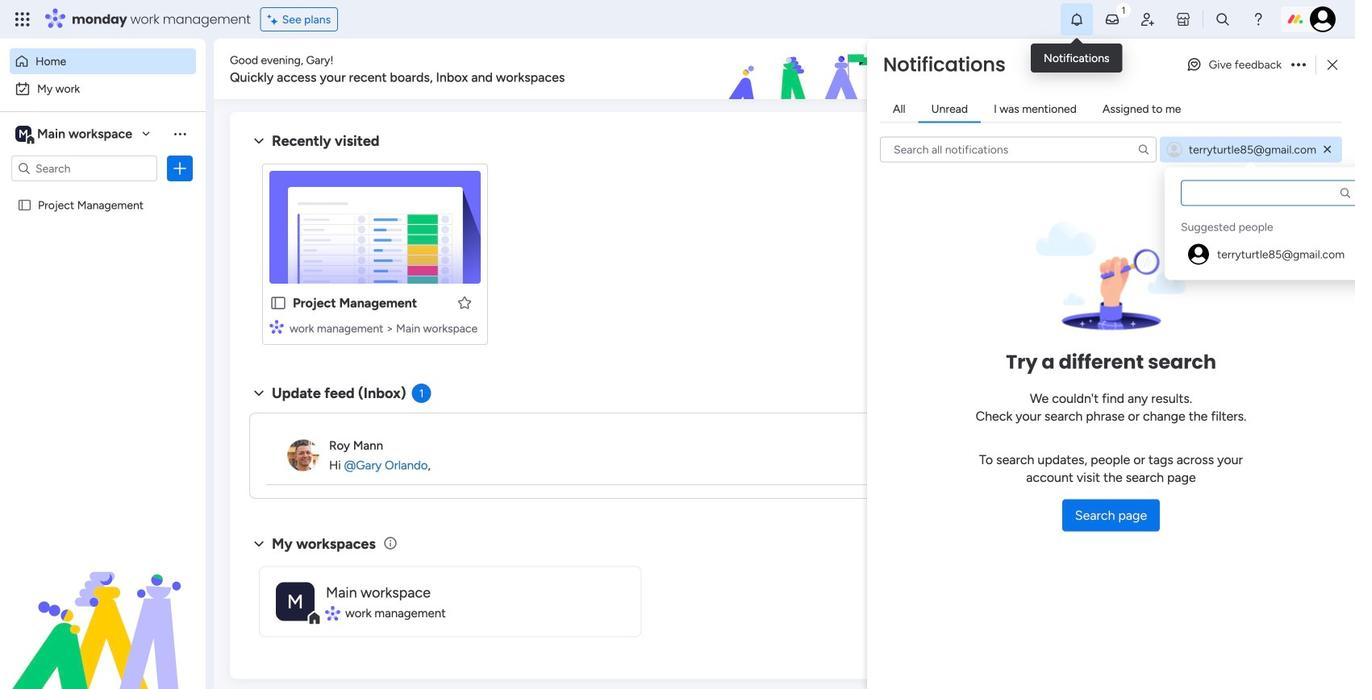 Task type: describe. For each thing, give the bounding box(es) containing it.
search image
[[1137, 143, 1150, 156]]

0 vertical spatial lottie animation image
[[633, 39, 1086, 100]]

workspace image
[[276, 583, 315, 622]]

templates image image
[[1104, 122, 1317, 233]]

workspace selection element
[[15, 124, 135, 145]]

1 vertical spatial option
[[10, 76, 196, 102]]

0 vertical spatial options image
[[1292, 60, 1306, 70]]

gary orlando image
[[1310, 6, 1336, 32]]

give feedback image
[[1186, 56, 1202, 73]]

1 image
[[1116, 1, 1131, 19]]

1 vertical spatial lottie animation element
[[0, 527, 206, 690]]

search everything image
[[1215, 11, 1231, 27]]

select product image
[[15, 11, 31, 27]]

1 horizontal spatial list box
[[1178, 180, 1355, 271]]

close recently visited image
[[249, 131, 269, 151]]

workspace image
[[15, 125, 31, 143]]

v2 bolt switch image
[[1228, 60, 1237, 78]]

tree grid inside "list box"
[[1181, 213, 1355, 271]]

roy mann image
[[287, 440, 319, 472]]

0 vertical spatial option
[[10, 48, 196, 74]]

help image
[[1250, 11, 1266, 27]]

1 element
[[412, 384, 431, 403]]

monday marketplace image
[[1175, 11, 1191, 27]]

1 vertical spatial options image
[[172, 161, 188, 177]]

update feed image
[[1104, 11, 1120, 27]]

close update feed (inbox) image
[[249, 384, 269, 403]]



Task type: vqa. For each thing, say whether or not it's contained in the screenshot.
the bottom More
no



Task type: locate. For each thing, give the bounding box(es) containing it.
see plans image
[[268, 10, 282, 28]]

lottie animation image
[[633, 39, 1086, 100], [0, 527, 206, 690]]

public board image
[[269, 294, 287, 312]]

close my workspaces image
[[249, 535, 269, 554]]

getting started element
[[1089, 385, 1331, 450]]

tree grid
[[1181, 213, 1355, 271]]

None search field
[[880, 137, 1157, 163], [1181, 180, 1355, 206], [880, 137, 1157, 163], [1181, 180, 1355, 206]]

0 vertical spatial lottie animation element
[[633, 39, 1086, 100]]

v2 user feedback image
[[1102, 60, 1114, 78]]

Search in workspace field
[[34, 159, 135, 178]]

add to favorites image
[[457, 295, 473, 311]]

[object object] element
[[1181, 238, 1355, 271]]

suggested people row
[[1181, 213, 1273, 235]]

terryturtle85@gmail.com image
[[1166, 142, 1182, 158]]

1 horizontal spatial options image
[[1292, 60, 1306, 70]]

invite members image
[[1140, 11, 1156, 27]]

option
[[10, 48, 196, 74], [10, 76, 196, 102], [0, 191, 206, 194]]

0 horizontal spatial lottie animation element
[[0, 527, 206, 690]]

options image down "workspace options" icon
[[172, 161, 188, 177]]

0 horizontal spatial list box
[[0, 188, 206, 437]]

public board image
[[17, 198, 32, 213]]

list box
[[1178, 180, 1355, 271], [0, 188, 206, 437]]

lottie animation element
[[633, 39, 1086, 100], [0, 527, 206, 690]]

1 horizontal spatial lottie animation element
[[633, 39, 1086, 100]]

options image right v2 bolt switch image
[[1292, 60, 1306, 70]]

workspace options image
[[172, 126, 188, 142]]

Search all notifications search field
[[880, 137, 1157, 163]]

notifications image
[[1069, 11, 1085, 27]]

help center element
[[1089, 463, 1331, 527]]

1 horizontal spatial lottie animation image
[[633, 39, 1086, 100]]

contact sales element
[[1089, 540, 1331, 605]]

1 vertical spatial lottie animation image
[[0, 527, 206, 690]]

0 horizontal spatial lottie animation image
[[0, 527, 206, 690]]

0 horizontal spatial options image
[[172, 161, 188, 177]]

2 vertical spatial option
[[0, 191, 206, 194]]

Search for content search field
[[1181, 180, 1355, 206]]

dialog
[[867, 39, 1355, 690]]

search image
[[1339, 187, 1352, 200]]

options image
[[1292, 60, 1306, 70], [172, 161, 188, 177]]



